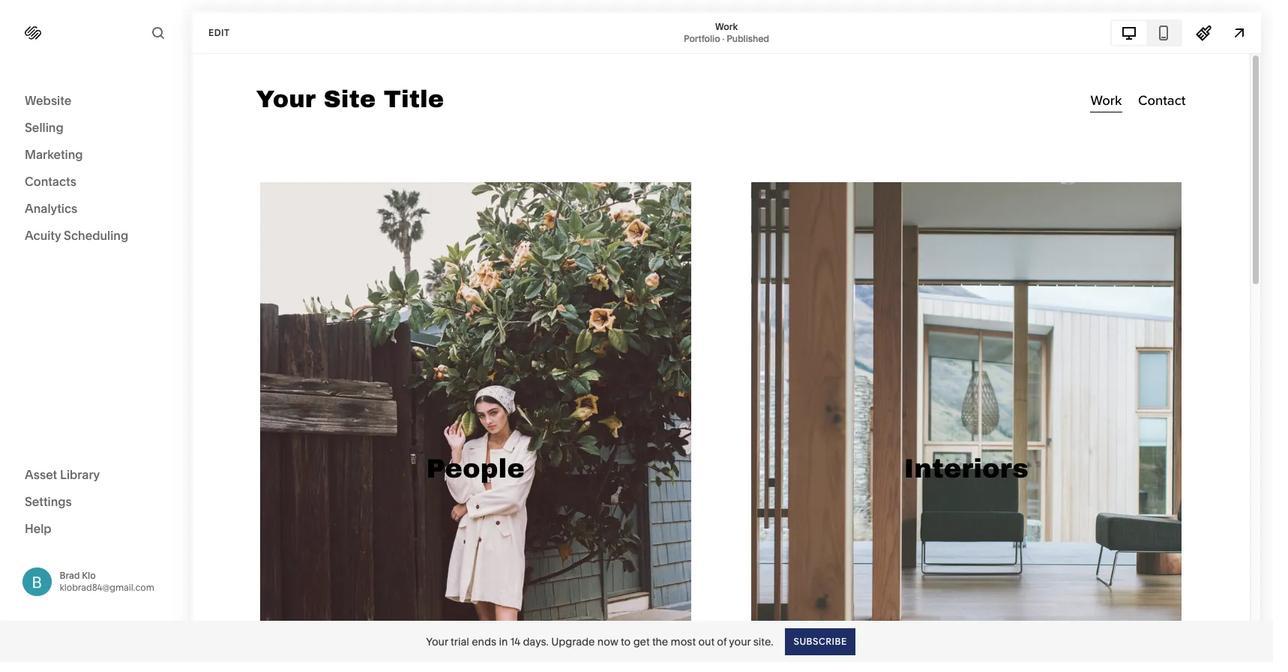 Task type: locate. For each thing, give the bounding box(es) containing it.
asset
[[25, 467, 57, 482]]

edit button
[[199, 19, 240, 46]]

days.
[[523, 635, 549, 648]]

acuity scheduling link
[[25, 227, 166, 245]]

ends
[[472, 635, 496, 648]]

edit
[[208, 27, 230, 38]]

get
[[633, 635, 650, 648]]

asset library link
[[25, 466, 166, 484]]

subscribe
[[794, 635, 847, 647]]

the
[[652, 635, 668, 648]]

website link
[[25, 92, 166, 110]]

in
[[499, 635, 508, 648]]

help
[[25, 521, 51, 536]]

brad
[[60, 570, 80, 581]]

asset library
[[25, 467, 100, 482]]

settings link
[[25, 493, 166, 511]]

website
[[25, 93, 72, 108]]

upgrade
[[551, 635, 595, 648]]

portfolio
[[684, 33, 720, 44]]

klo
[[82, 570, 96, 581]]

work
[[715, 21, 738, 32]]

scheduling
[[64, 228, 128, 243]]

selling
[[25, 120, 64, 135]]

work portfolio · published
[[684, 21, 769, 44]]

most
[[671, 635, 696, 648]]

tab list
[[1112, 21, 1181, 45]]

out
[[698, 635, 715, 648]]

marketing
[[25, 147, 83, 162]]



Task type: describe. For each thing, give the bounding box(es) containing it.
acuity scheduling
[[25, 228, 128, 243]]

contacts link
[[25, 173, 166, 191]]

your trial ends in 14 days. upgrade now to get the most out of your site.
[[426, 635, 773, 648]]

acuity
[[25, 228, 61, 243]]

help link
[[25, 520, 51, 536]]

selling link
[[25, 119, 166, 137]]

your
[[426, 635, 448, 648]]

site.
[[753, 635, 773, 648]]

library
[[60, 467, 100, 482]]

klobrad84@gmail.com
[[60, 582, 154, 593]]

now
[[597, 635, 618, 648]]

published
[[727, 33, 769, 44]]

your
[[729, 635, 751, 648]]

marketing link
[[25, 146, 166, 164]]

brad klo klobrad84@gmail.com
[[60, 570, 154, 593]]

contacts
[[25, 174, 76, 189]]

14
[[510, 635, 520, 648]]

of
[[717, 635, 727, 648]]

subscribe button
[[785, 628, 855, 655]]

trial
[[451, 635, 469, 648]]

analytics link
[[25, 200, 166, 218]]

analytics
[[25, 201, 77, 216]]

to
[[621, 635, 631, 648]]

·
[[722, 33, 725, 44]]

settings
[[25, 494, 72, 509]]



Task type: vqa. For each thing, say whether or not it's contained in the screenshot.
L button
no



